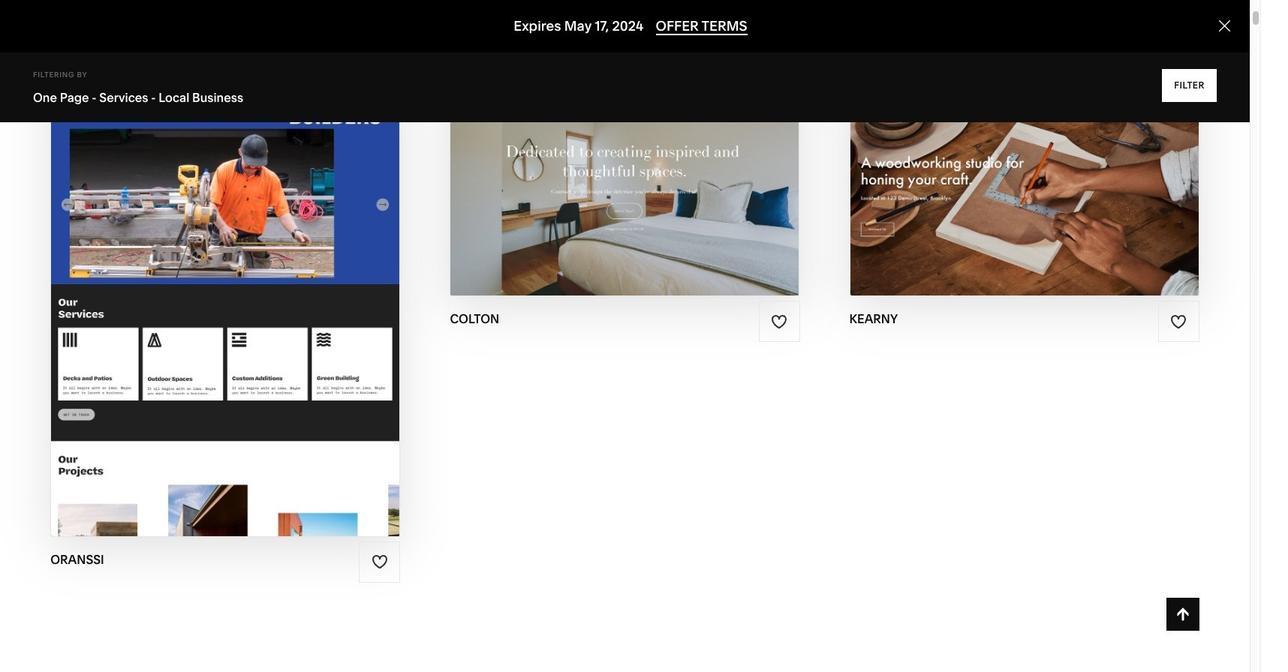 Task type: locate. For each thing, give the bounding box(es) containing it.
add colton to your favorites list image
[[771, 314, 788, 330]]

colton image
[[451, 72, 799, 296]]



Task type: vqa. For each thing, say whether or not it's contained in the screenshot.
More
no



Task type: describe. For each thing, give the bounding box(es) containing it.
add kearny to your favorites list image
[[1171, 314, 1187, 330]]

oranssi image
[[51, 72, 400, 537]]

back to top image
[[1175, 607, 1191, 623]]

kearny image
[[850, 72, 1199, 296]]



